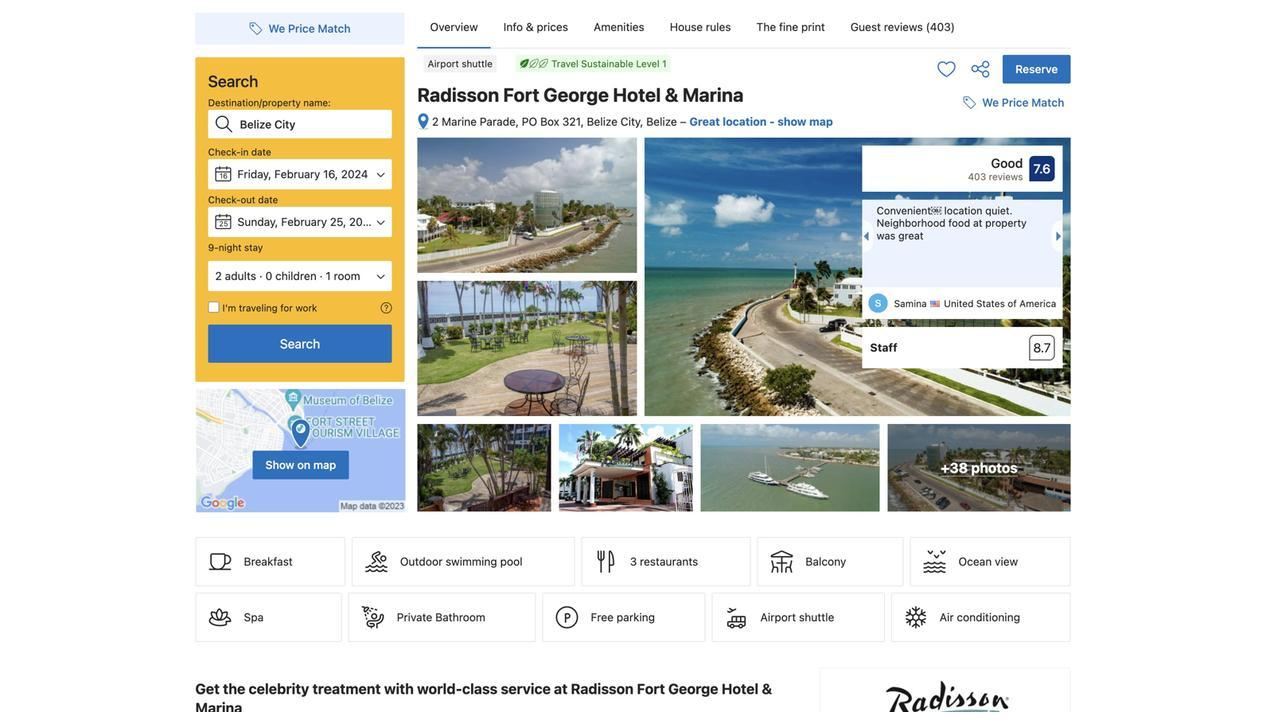 Task type: vqa. For each thing, say whether or not it's contained in the screenshot.
second Dec from right
no



Task type: locate. For each thing, give the bounding box(es) containing it.
Where are you going? field
[[234, 110, 392, 138]]

1
[[662, 58, 667, 69], [326, 269, 331, 283]]

0 horizontal spatial we price match button
[[243, 14, 357, 43]]

radisson down free
[[571, 681, 634, 698]]

for
[[280, 302, 293, 314]]

2 marine parade, po box 321, belize city, belize – great location - show map
[[432, 115, 833, 128]]

world-
[[417, 681, 462, 698]]

1 inside dropdown button
[[326, 269, 331, 283]]

0 vertical spatial search
[[208, 72, 258, 90]]

room
[[334, 269, 360, 283]]

16,
[[323, 168, 338, 181]]

0 horizontal spatial we
[[269, 22, 285, 35]]

air conditioning button
[[891, 593, 1071, 642]]

0 vertical spatial location
[[723, 115, 767, 128]]

1 · from the left
[[259, 269, 263, 283]]

1 vertical spatial match
[[1032, 96, 1065, 109]]

0 horizontal spatial map
[[313, 459, 336, 472]]

1 vertical spatial check-
[[208, 194, 241, 205]]

0 vertical spatial &
[[526, 20, 534, 33]]

1 vertical spatial radisson
[[571, 681, 634, 698]]

we price match button up name:
[[243, 14, 357, 43]]

1 horizontal spatial match
[[1032, 96, 1065, 109]]

1 horizontal spatial shuttle
[[799, 611, 835, 624]]

1 vertical spatial at
[[554, 681, 568, 698]]

1 horizontal spatial we price match button
[[957, 88, 1071, 117]]

1 horizontal spatial at
[[973, 217, 983, 229]]

food
[[949, 217, 971, 229]]

we price match down reserve "button"
[[982, 96, 1065, 109]]

321,
[[563, 115, 584, 128]]

with
[[384, 681, 414, 698]]

0 horizontal spatial ·
[[259, 269, 263, 283]]

0 vertical spatial radisson
[[417, 84, 499, 106]]

i'm
[[222, 302, 236, 314]]

1 vertical spatial airport
[[761, 611, 796, 624]]

1 vertical spatial location
[[944, 205, 983, 217]]

free
[[591, 611, 614, 624]]

1 vertical spatial price
[[1002, 96, 1029, 109]]

0 vertical spatial at
[[973, 217, 983, 229]]

search up destination/property
[[208, 72, 258, 90]]

info & prices
[[504, 20, 568, 33]]

location
[[723, 115, 767, 128], [944, 205, 983, 217]]

0 vertical spatial george
[[544, 84, 609, 106]]

0 horizontal spatial we price match
[[269, 22, 351, 35]]

1 horizontal spatial price
[[1002, 96, 1029, 109]]

0 vertical spatial match
[[318, 22, 351, 35]]

price
[[288, 22, 315, 35], [1002, 96, 1029, 109]]

0 vertical spatial hotel
[[613, 84, 661, 106]]

radisson inside get the celebrity treatment with world-class service at radisson fort george hotel & marina
[[571, 681, 634, 698]]

rules
[[706, 20, 731, 33]]

+38 photos
[[941, 460, 1018, 476]]

map right "on"
[[313, 459, 336, 472]]

2024
[[341, 168, 368, 181], [349, 215, 376, 228]]

2 right click to open map view "image"
[[432, 115, 439, 128]]

9-night stay
[[208, 242, 263, 253]]

february left 25,
[[281, 215, 327, 228]]

prices
[[537, 20, 568, 33]]

location left -
[[723, 115, 767, 128]]

marina up great
[[683, 84, 744, 106]]

show
[[265, 459, 294, 472]]

1 vertical spatial reviews
[[989, 171, 1023, 182]]

1 horizontal spatial reviews
[[989, 171, 1023, 182]]

1 belize from the left
[[587, 115, 618, 128]]

1 vertical spatial airport shuttle
[[761, 611, 835, 624]]

1 horizontal spatial location
[[944, 205, 983, 217]]

403
[[968, 171, 986, 182]]

1 horizontal spatial search
[[280, 336, 320, 351]]

airport shuttle down overview link on the top
[[428, 58, 493, 69]]

out
[[241, 194, 255, 205]]

2 horizontal spatial &
[[762, 681, 772, 698]]

air conditioning
[[940, 611, 1020, 624]]

0 horizontal spatial airport
[[428, 58, 459, 69]]

1 horizontal spatial radisson
[[571, 681, 634, 698]]

check-
[[208, 146, 241, 158], [208, 194, 241, 205]]

info
[[504, 20, 523, 33]]

reviews down good
[[989, 171, 1023, 182]]

0 horizontal spatial match
[[318, 22, 351, 35]]

2024 right 25,
[[349, 215, 376, 228]]

reviews
[[884, 20, 923, 33], [989, 171, 1023, 182]]

february
[[274, 168, 320, 181], [281, 215, 327, 228]]

airport down overview link on the top
[[428, 58, 459, 69]]

reviews inside good 403 reviews
[[989, 171, 1023, 182]]

1 check- from the top
[[208, 146, 241, 158]]

1 horizontal spatial we
[[982, 96, 999, 109]]

0 horizontal spatial hotel
[[613, 84, 661, 106]]

house rules
[[670, 20, 731, 33]]

0 horizontal spatial shuttle
[[462, 58, 493, 69]]

1 horizontal spatial we price match
[[982, 96, 1065, 109]]

1 right level
[[662, 58, 667, 69]]

1 horizontal spatial marina
[[683, 84, 744, 106]]

was
[[877, 229, 896, 241]]

amenities link
[[581, 6, 657, 48]]

date right in
[[251, 146, 271, 158]]

traveling
[[239, 302, 278, 314]]

at
[[973, 217, 983, 229], [554, 681, 568, 698]]

swimming
[[446, 555, 497, 568]]

0 horizontal spatial radisson
[[417, 84, 499, 106]]

1 vertical spatial we
[[982, 96, 999, 109]]

check- up "16"
[[208, 146, 241, 158]]

airport shuttle inside button
[[761, 611, 835, 624]]

2 check- from the top
[[208, 194, 241, 205]]

1 vertical spatial date
[[258, 194, 278, 205]]

match for the right we price match dropdown button
[[1032, 96, 1065, 109]]

map inside the "search" section
[[313, 459, 336, 472]]

pool
[[500, 555, 523, 568]]

2
[[432, 115, 439, 128], [215, 269, 222, 283]]

match
[[318, 22, 351, 35], [1032, 96, 1065, 109]]

search down work
[[280, 336, 320, 351]]

check- for out
[[208, 194, 241, 205]]

sustainable
[[581, 58, 634, 69]]

3
[[630, 555, 637, 568]]

at right service at the bottom of the page
[[554, 681, 568, 698]]

shuttle
[[462, 58, 493, 69], [799, 611, 835, 624]]

at right food
[[973, 217, 983, 229]]

scored 7.6 element
[[1030, 156, 1055, 182]]

george inside get the celebrity treatment with world-class service at radisson fort george hotel & marina
[[669, 681, 719, 698]]

2024 right the '16,'
[[341, 168, 368, 181]]

match up name:
[[318, 22, 351, 35]]

2 adults · 0 children · 1 room button
[[208, 261, 392, 291]]

0 vertical spatial airport
[[428, 58, 459, 69]]

house
[[670, 20, 703, 33]]

george
[[544, 84, 609, 106], [669, 681, 719, 698]]

price up name:
[[288, 22, 315, 35]]

house rules link
[[657, 6, 744, 48]]

1 vertical spatial marina
[[195, 700, 242, 712]]

0 horizontal spatial price
[[288, 22, 315, 35]]

0 vertical spatial airport shuttle
[[428, 58, 493, 69]]

february for 16,
[[274, 168, 320, 181]]

date for check-out date
[[258, 194, 278, 205]]

if you select this option, we'll show you popular business travel features like breakfast, wifi and free parking. image
[[381, 302, 392, 314]]

marina inside get the celebrity treatment with world-class service at radisson fort george hotel & marina
[[195, 700, 242, 712]]

1 vertical spatial map
[[313, 459, 336, 472]]

name:
[[303, 97, 331, 108]]

· left 0 at the top left of the page
[[259, 269, 263, 283]]

we price match button down reserve "button"
[[957, 88, 1071, 117]]

shuttle down overview link on the top
[[462, 58, 493, 69]]

1 vertical spatial fort
[[637, 681, 665, 698]]

friday, february 16, 2024
[[238, 168, 368, 181]]

0 horizontal spatial reviews
[[884, 20, 923, 33]]

1 vertical spatial we price match
[[982, 96, 1065, 109]]

we inside the "search" section
[[269, 22, 285, 35]]

1 vertical spatial george
[[669, 681, 719, 698]]

2024 for friday, february 16, 2024
[[341, 168, 368, 181]]

hotel
[[613, 84, 661, 106], [722, 681, 759, 698]]

info & prices link
[[491, 6, 581, 48]]

0 vertical spatial fort
[[503, 84, 540, 106]]

1 vertical spatial 2
[[215, 269, 222, 283]]

0 vertical spatial 2
[[432, 115, 439, 128]]

match down reserve "button"
[[1032, 96, 1065, 109]]

1 vertical spatial february
[[281, 215, 327, 228]]

marina
[[683, 84, 744, 106], [195, 700, 242, 712]]

reserve button
[[1003, 55, 1071, 84]]

1 horizontal spatial hotel
[[722, 681, 759, 698]]

1 horizontal spatial airport
[[761, 611, 796, 624]]

print
[[801, 20, 825, 33]]

fort up po
[[503, 84, 540, 106]]

parade,
[[480, 115, 519, 128]]

bathroom
[[436, 611, 486, 624]]

we price match up name:
[[269, 22, 351, 35]]

0 vertical spatial shuttle
[[462, 58, 493, 69]]

1 horizontal spatial george
[[669, 681, 719, 698]]

we
[[269, 22, 285, 35], [982, 96, 999, 109]]

check- down "16"
[[208, 194, 241, 205]]

& down airport shuttle button on the right of the page
[[762, 681, 772, 698]]

shuttle inside button
[[799, 611, 835, 624]]

1 left room
[[326, 269, 331, 283]]

location up food
[[944, 205, 983, 217]]

& right info
[[526, 20, 534, 33]]

marine
[[442, 115, 477, 128]]

2 inside dropdown button
[[215, 269, 222, 283]]

previous image
[[859, 232, 869, 241]]

we up good
[[982, 96, 999, 109]]

0 vertical spatial date
[[251, 146, 271, 158]]

match inside the "search" section
[[318, 22, 351, 35]]

february left the '16,'
[[274, 168, 320, 181]]

0 horizontal spatial marina
[[195, 700, 242, 712]]

search inside 'button'
[[280, 336, 320, 351]]

great location - show map button
[[690, 115, 833, 128]]

1 horizontal spatial map
[[809, 115, 833, 128]]

united states of america
[[944, 298, 1057, 309]]

airport down balcony button on the bottom of the page
[[761, 611, 796, 624]]

1 vertical spatial 2024
[[349, 215, 376, 228]]

radisson up marine
[[417, 84, 499, 106]]

1 vertical spatial 1
[[326, 269, 331, 283]]

class
[[462, 681, 498, 698]]

click to open map view image
[[417, 113, 429, 131]]

we up destination/property name:
[[269, 22, 285, 35]]

airport shuttle
[[428, 58, 493, 69], [761, 611, 835, 624]]

0 horizontal spatial belize
[[587, 115, 618, 128]]

2 vertical spatial &
[[762, 681, 772, 698]]

of
[[1008, 298, 1017, 309]]

0 horizontal spatial location
[[723, 115, 767, 128]]

0 horizontal spatial search
[[208, 72, 258, 90]]

shuttle down balcony
[[799, 611, 835, 624]]

america
[[1020, 298, 1057, 309]]

date right out
[[258, 194, 278, 205]]

map right the show
[[809, 115, 833, 128]]

the
[[757, 20, 776, 33]]

we price match inside the "search" section
[[269, 22, 351, 35]]

1 horizontal spatial airport shuttle
[[761, 611, 835, 624]]

0 horizontal spatial george
[[544, 84, 609, 106]]

guest reviews (403)
[[851, 20, 955, 33]]

1 horizontal spatial belize
[[646, 115, 677, 128]]

1 horizontal spatial 2
[[432, 115, 439, 128]]

reviews left (403)
[[884, 20, 923, 33]]

1 vertical spatial &
[[665, 84, 679, 106]]

& up 2 marine parade, po box 321, belize city, belize – great location - show map
[[665, 84, 679, 106]]

marina down get
[[195, 700, 242, 712]]

airport
[[428, 58, 459, 69], [761, 611, 796, 624]]

1 horizontal spatial fort
[[637, 681, 665, 698]]

· right children
[[320, 269, 323, 283]]

0 horizontal spatial &
[[526, 20, 534, 33]]

0 vertical spatial price
[[288, 22, 315, 35]]

work
[[296, 302, 317, 314]]

we price match for the right we price match dropdown button
[[982, 96, 1065, 109]]

0 vertical spatial 2024
[[341, 168, 368, 181]]

0 horizontal spatial 1
[[326, 269, 331, 283]]

1 vertical spatial hotel
[[722, 681, 759, 698]]

0 vertical spatial we price match
[[269, 22, 351, 35]]

0 vertical spatial check-
[[208, 146, 241, 158]]

belize right 321,
[[587, 115, 618, 128]]

scored 8.7 element
[[1030, 335, 1055, 361]]

2024 for sunday, february 25, 2024
[[349, 215, 376, 228]]

fort down the parking
[[637, 681, 665, 698]]

show
[[778, 115, 807, 128]]

reserve
[[1016, 62, 1058, 76]]

& inside get the celebrity treatment with world-class service at radisson fort george hotel & marina
[[762, 681, 772, 698]]

0 vertical spatial february
[[274, 168, 320, 181]]

1 vertical spatial we price match button
[[957, 88, 1071, 117]]

1 vertical spatial shuttle
[[799, 611, 835, 624]]

belize left –
[[646, 115, 677, 128]]

1 vertical spatial search
[[280, 336, 320, 351]]

0 vertical spatial reviews
[[884, 20, 923, 33]]

1 horizontal spatial ·
[[320, 269, 323, 283]]

airport shuttle down balcony
[[761, 611, 835, 624]]

price for the right we price match dropdown button
[[1002, 96, 1029, 109]]

0 vertical spatial we
[[269, 22, 285, 35]]

0 horizontal spatial 2
[[215, 269, 222, 283]]

0 vertical spatial 1
[[662, 58, 667, 69]]

2 left "adults"
[[215, 269, 222, 283]]

price down reserve "button"
[[1002, 96, 1029, 109]]

0 horizontal spatial at
[[554, 681, 568, 698]]

2 adults · 0 children · 1 room
[[215, 269, 360, 283]]

+38 photos link
[[888, 424, 1071, 512]]

price inside the "search" section
[[288, 22, 315, 35]]



Task type: describe. For each thing, give the bounding box(es) containing it.
0 vertical spatial map
[[809, 115, 833, 128]]

po
[[522, 115, 537, 128]]

8.7
[[1034, 340, 1051, 356]]

price for top we price match dropdown button
[[288, 22, 315, 35]]

the fine print link
[[744, 6, 838, 48]]

radisson americas image
[[885, 680, 1009, 712]]

date for check-in date
[[251, 146, 271, 158]]

if you select this option, we'll show you popular business travel features like breakfast, wifi and free parking. image
[[381, 302, 392, 314]]

search button
[[208, 325, 392, 363]]

hotel inside get the celebrity treatment with world-class service at radisson fort george hotel & marina
[[722, 681, 759, 698]]

2 for 2 adults · 0 children · 1 room
[[215, 269, 222, 283]]

air
[[940, 611, 954, 624]]

good
[[991, 156, 1023, 171]]

at inside convenient￼  location quiet. neighborhood food  at property was great
[[973, 217, 983, 229]]

3 restaurants
[[630, 555, 698, 568]]

private bathroom button
[[348, 593, 536, 642]]

service
[[501, 681, 551, 698]]

25
[[219, 220, 228, 228]]

ocean view button
[[910, 537, 1071, 587]]

destination/property
[[208, 97, 301, 108]]

february for 25,
[[281, 215, 327, 228]]

get
[[195, 681, 220, 698]]

i'm traveling for work
[[222, 302, 317, 314]]

children
[[275, 269, 317, 283]]

overview
[[430, 20, 478, 33]]

adults
[[225, 269, 256, 283]]

1 horizontal spatial &
[[665, 84, 679, 106]]

+38
[[941, 460, 968, 476]]

spa
[[244, 611, 264, 624]]

match for top we price match dropdown button
[[318, 22, 351, 35]]

city,
[[621, 115, 643, 128]]

ocean view
[[959, 555, 1018, 568]]

2 for 2 marine parade, po box 321, belize city, belize – great location - show map
[[432, 115, 439, 128]]

3 restaurants button
[[582, 537, 751, 587]]

airport inside airport shuttle button
[[761, 611, 796, 624]]

outdoor swimming pool button
[[352, 537, 575, 587]]

free parking button
[[542, 593, 706, 642]]

level
[[636, 58, 660, 69]]

0 vertical spatial marina
[[683, 84, 744, 106]]

sunday, february 25, 2024
[[238, 215, 376, 228]]

–
[[680, 115, 687, 128]]

we price match for top we price match dropdown button
[[269, 22, 351, 35]]

stay
[[244, 242, 263, 253]]

fine
[[779, 20, 798, 33]]

sunday,
[[238, 215, 278, 228]]

balcony button
[[757, 537, 904, 587]]

convenient￼  location quiet. neighborhood food  at property was great
[[877, 205, 1027, 241]]

9-
[[208, 242, 219, 253]]

friday,
[[238, 168, 271, 181]]

get the celebrity treatment with world-class service at radisson fort george hotel & marina
[[195, 681, 772, 712]]

show on map
[[265, 459, 336, 472]]

16
[[220, 172, 228, 180]]

outdoor
[[400, 555, 443, 568]]

1 horizontal spatial 1
[[662, 58, 667, 69]]

amenities
[[594, 20, 645, 33]]

overview link
[[417, 6, 491, 48]]

in
[[241, 146, 249, 158]]

destination/property name:
[[208, 97, 331, 108]]

neighborhood
[[877, 217, 946, 229]]

fort inside get the celebrity treatment with world-class service at radisson fort george hotel & marina
[[637, 681, 665, 698]]

breakfast
[[244, 555, 293, 568]]

outdoor swimming pool
[[400, 555, 523, 568]]

on
[[297, 459, 310, 472]]

restaurants
[[640, 555, 698, 568]]

parking
[[617, 611, 655, 624]]

staff
[[870, 341, 898, 354]]

at inside get the celebrity treatment with world-class service at radisson fort george hotel & marina
[[554, 681, 568, 698]]

private bathroom
[[397, 611, 486, 624]]

radisson fort george hotel & marina
[[417, 84, 744, 106]]

check- for in
[[208, 146, 241, 158]]

guest
[[851, 20, 881, 33]]

(403)
[[926, 20, 955, 33]]

rated good element
[[870, 154, 1023, 173]]

airport shuttle button
[[712, 593, 885, 642]]

breakfast button
[[195, 537, 345, 587]]

2 · from the left
[[320, 269, 323, 283]]

we for the right we price match dropdown button
[[982, 96, 999, 109]]

property
[[986, 217, 1027, 229]]

great
[[899, 229, 924, 241]]

location inside convenient￼  location quiet. neighborhood food  at property was great
[[944, 205, 983, 217]]

celebrity
[[249, 681, 309, 698]]

2 belize from the left
[[646, 115, 677, 128]]

treatment
[[313, 681, 381, 698]]

quiet.
[[986, 205, 1013, 217]]

search section
[[189, 0, 411, 514]]

guest reviews (403) link
[[838, 6, 968, 48]]

balcony
[[806, 555, 846, 568]]

great
[[690, 115, 720, 128]]

0 vertical spatial we price match button
[[243, 14, 357, 43]]

good 403 reviews
[[968, 156, 1023, 182]]

the fine print
[[757, 20, 825, 33]]

0 horizontal spatial fort
[[503, 84, 540, 106]]

convenient￼
[[877, 205, 942, 217]]

night
[[219, 242, 242, 253]]

next image
[[1057, 232, 1066, 241]]

free parking
[[591, 611, 655, 624]]

we for top we price match dropdown button
[[269, 22, 285, 35]]

states
[[977, 298, 1005, 309]]

check-out date
[[208, 194, 278, 205]]

private
[[397, 611, 432, 624]]

0 horizontal spatial airport shuttle
[[428, 58, 493, 69]]

travel
[[552, 58, 579, 69]]



